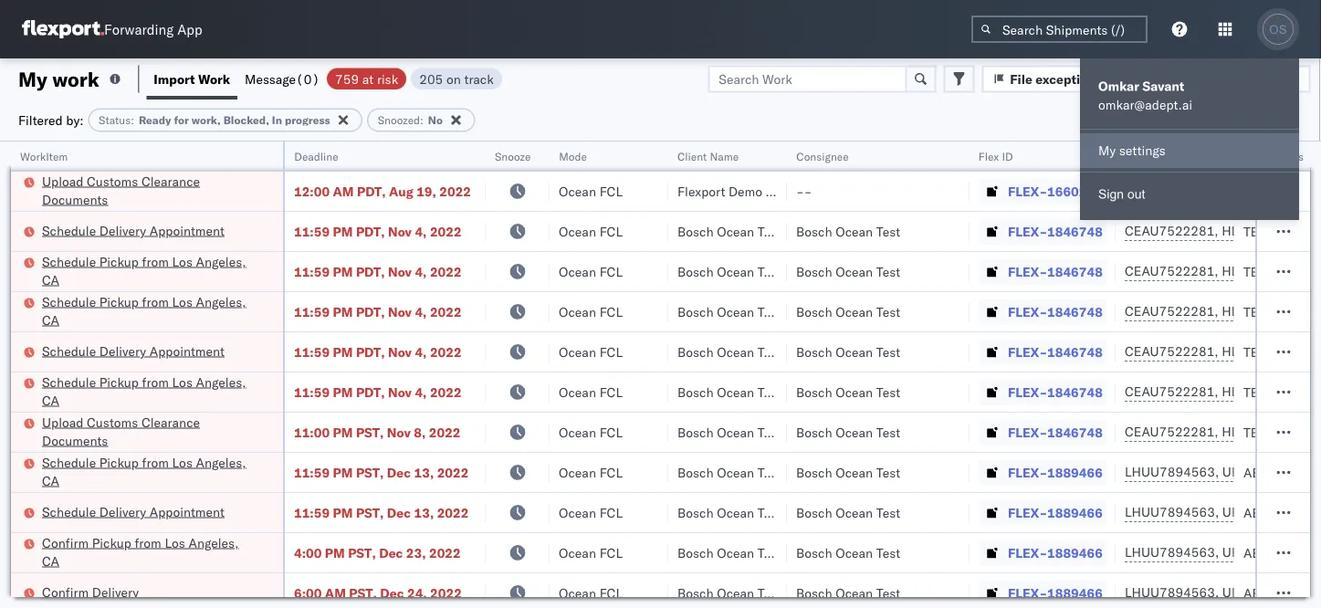 Task type: vqa. For each thing, say whether or not it's contained in the screenshot.
Work button
no



Task type: locate. For each thing, give the bounding box(es) containing it.
1 13, from the top
[[414, 464, 434, 480]]

resize handle column header for container numbers
[[1213, 142, 1235, 608]]

container
[[1125, 142, 1174, 156]]

uetu5238478 for confirm delivery
[[1223, 585, 1312, 601]]

: left ready
[[131, 113, 134, 127]]

1 upload customs clearance documents link from the top
[[42, 172, 259, 209]]

ca for 2nd schedule pickup from los angeles, ca "link" from the top of the page
[[42, 312, 59, 328]]

flex- for 2nd schedule pickup from los angeles, ca "link" from the top of the page
[[1008, 304, 1048, 320]]

my up filtered
[[18, 66, 47, 91]]

documents for 11:00
[[42, 432, 108, 448]]

test123456 for 1st schedule pickup from los angeles, ca "link" from the top
[[1244, 264, 1321, 280]]

0 vertical spatial 11:59 pm pst, dec 13, 2022
[[294, 464, 469, 480]]

flex-1889466 for schedule delivery appointment
[[1008, 505, 1103, 521]]

1 vertical spatial appointment
[[150, 343, 225, 359]]

from
[[142, 253, 169, 269], [142, 294, 169, 310], [142, 374, 169, 390], [142, 454, 169, 470], [135, 535, 161, 551]]

3 flex- from the top
[[1008, 264, 1048, 280]]

5 test123456 from the top
[[1244, 384, 1321, 400]]

pickup for 3rd schedule pickup from los angeles, ca "link" from the top of the page
[[99, 374, 139, 390]]

1889466
[[1048, 464, 1103, 480], [1048, 505, 1103, 521], [1048, 545, 1103, 561], [1048, 585, 1103, 601]]

2 upload customs clearance documents button from the top
[[42, 413, 259, 452]]

pdt, for 3rd schedule pickup from los angeles, ca "link" from the top of the page
[[356, 384, 385, 400]]

uetu5238478
[[1223, 464, 1312, 480], [1223, 504, 1312, 520], [1223, 544, 1312, 560], [1223, 585, 1312, 601]]

--
[[796, 183, 812, 199]]

2 vertical spatial schedule delivery appointment
[[42, 504, 225, 520]]

8 resize handle column header from the left
[[1213, 142, 1235, 608]]

4 schedule pickup from los angeles, ca from the top
[[42, 454, 246, 489]]

resize handle column header for consignee
[[948, 142, 970, 608]]

confirm up confirm delivery
[[42, 535, 89, 551]]

1889466 for confirm delivery
[[1048, 585, 1103, 601]]

dec left 24,
[[380, 585, 404, 601]]

upload customs clearance documents
[[42, 173, 200, 207], [42, 414, 200, 448]]

4 ceau7522281, from the top
[[1125, 343, 1219, 359]]

sign
[[1099, 187, 1124, 201]]

flexport demo consignee
[[678, 183, 827, 199]]

4 flex- from the top
[[1008, 304, 1048, 320]]

confirm delivery link
[[42, 583, 139, 601]]

1 schedule pickup from los angeles, ca from the top
[[42, 253, 246, 288]]

4 fcl from the top
[[600, 304, 623, 320]]

los
[[172, 253, 193, 269], [172, 294, 193, 310], [172, 374, 193, 390], [172, 454, 193, 470], [165, 535, 185, 551]]

client name button
[[669, 145, 769, 163]]

test123456 for 2nd schedule pickup from los angeles, ca "link" from the top of the page
[[1244, 304, 1321, 320]]

pdt, for upload customs clearance documents link corresponding to 12:00 am pdt, aug 19, 2022
[[357, 183, 386, 199]]

1 hlxu6269489, from the top
[[1222, 223, 1316, 239]]

from for 'confirm pickup from los angeles, ca' link
[[135, 535, 161, 551]]

pst, for confirm pickup from los angeles, ca
[[348, 545, 376, 561]]

5 4, from the top
[[415, 384, 427, 400]]

name
[[710, 149, 739, 163]]

fcl for upload customs clearance documents link corresponding to 12:00 am pdt, aug 19, 2022
[[600, 183, 623, 199]]

4:00
[[294, 545, 322, 561]]

pst, up the 4:00 pm pst, dec 23, 2022
[[356, 505, 384, 521]]

snoozed : no
[[378, 113, 443, 127]]

11:59 pm pst, dec 13, 2022 for schedule pickup from los angeles, ca
[[294, 464, 469, 480]]

lhuu7894563, uetu5238478 for schedule pickup from los angeles, ca
[[1125, 464, 1312, 480]]

test
[[758, 223, 782, 239], [877, 223, 901, 239], [758, 264, 782, 280], [877, 264, 901, 280], [758, 304, 782, 320], [877, 304, 901, 320], [758, 344, 782, 360], [877, 344, 901, 360], [758, 384, 782, 400], [877, 384, 901, 400], [758, 424, 782, 440], [877, 424, 901, 440], [758, 464, 782, 480], [877, 464, 901, 480], [758, 505, 782, 521], [877, 505, 901, 521], [758, 545, 782, 561], [877, 545, 901, 561], [758, 585, 782, 601], [877, 585, 901, 601]]

2 upload from the top
[[42, 414, 84, 430]]

los for 2nd schedule pickup from los angeles, ca button from the bottom of the page
[[172, 374, 193, 390]]

schedule delivery appointment link
[[42, 221, 225, 240], [42, 342, 225, 360], [42, 503, 225, 521]]

los for 2nd schedule pickup from los angeles, ca button from the top
[[172, 294, 193, 310]]

11 ocean fcl from the top
[[559, 585, 623, 601]]

pst, for schedule pickup from los angeles, ca
[[356, 464, 384, 480]]

0 vertical spatial upload customs clearance documents link
[[42, 172, 259, 209]]

1 horizontal spatial :
[[420, 113, 424, 127]]

2 lhuu7894563, from the top
[[1125, 504, 1220, 520]]

2 vertical spatial appointment
[[150, 504, 225, 520]]

am right the 12:00
[[333, 183, 354, 199]]

ca for 'confirm pickup from los angeles, ca' link
[[42, 553, 59, 569]]

my for my work
[[18, 66, 47, 91]]

schedule pickup from los angeles, ca
[[42, 253, 246, 288], [42, 294, 246, 328], [42, 374, 246, 408], [42, 454, 246, 489]]

os button
[[1258, 8, 1300, 50]]

fcl
[[600, 183, 623, 199], [600, 223, 623, 239], [600, 264, 623, 280], [600, 304, 623, 320], [600, 344, 623, 360], [600, 384, 623, 400], [600, 424, 623, 440], [600, 464, 623, 480], [600, 505, 623, 521], [600, 545, 623, 561], [600, 585, 623, 601]]

dec up 23,
[[387, 505, 411, 521]]

ocean
[[559, 183, 596, 199], [559, 223, 596, 239], [717, 223, 755, 239], [836, 223, 873, 239], [559, 264, 596, 280], [717, 264, 755, 280], [836, 264, 873, 280], [559, 304, 596, 320], [717, 304, 755, 320], [836, 304, 873, 320], [559, 344, 596, 360], [717, 344, 755, 360], [836, 344, 873, 360], [559, 384, 596, 400], [717, 384, 755, 400], [836, 384, 873, 400], [559, 424, 596, 440], [717, 424, 755, 440], [836, 424, 873, 440], [559, 464, 596, 480], [717, 464, 755, 480], [836, 464, 873, 480], [559, 505, 596, 521], [717, 505, 755, 521], [836, 505, 873, 521], [559, 545, 596, 561], [717, 545, 755, 561], [836, 545, 873, 561], [559, 585, 596, 601], [717, 585, 755, 601], [836, 585, 873, 601]]

3 4, from the top
[[415, 304, 427, 320]]

11:59
[[294, 223, 330, 239], [294, 264, 330, 280], [294, 304, 330, 320], [294, 344, 330, 360], [294, 384, 330, 400], [294, 464, 330, 480], [294, 505, 330, 521]]

3 h from the top
[[1319, 303, 1322, 319]]

4 uetu5238478 from the top
[[1223, 585, 1312, 601]]

flex- for first schedule pickup from los angeles, ca "link" from the bottom
[[1008, 464, 1048, 480]]

uetu5238478 for confirm pickup from los angeles, ca
[[1223, 544, 1312, 560]]

11 fcl from the top
[[600, 585, 623, 601]]

Search Work text field
[[708, 65, 907, 93]]

lhuu7894563, for schedule delivery appointment
[[1125, 504, 1220, 520]]

1 4, from the top
[[415, 223, 427, 239]]

fcl for 'confirm pickup from los angeles, ca' link
[[600, 545, 623, 561]]

0 vertical spatial confirm
[[42, 535, 89, 551]]

2 h from the top
[[1319, 263, 1322, 279]]

0 vertical spatial schedule delivery appointment link
[[42, 221, 225, 240]]

schedule
[[42, 222, 96, 238], [42, 253, 96, 269], [42, 294, 96, 310], [42, 343, 96, 359], [42, 374, 96, 390], [42, 454, 96, 470], [42, 504, 96, 520]]

fcl for 1st schedule pickup from los angeles, ca "link" from the top
[[600, 264, 623, 280]]

4, for 11:59 pm pdt, nov 4, 2022's schedule delivery appointment link
[[415, 344, 427, 360]]

2 documents from the top
[[42, 432, 108, 448]]

4 4, from the top
[[415, 344, 427, 360]]

1 1846748 from the top
[[1048, 223, 1103, 239]]

customs for 12:00 am pdt, aug 19, 2022
[[87, 173, 138, 189]]

import
[[154, 71, 195, 87]]

flexport. image
[[22, 20, 104, 38]]

1889466 for schedule delivery appointment
[[1048, 505, 1103, 521]]

1 vertical spatial customs
[[87, 414, 138, 430]]

resize handle column header for mode
[[647, 142, 669, 608]]

ceau7522281, hlxu6269489, h for upload customs clearance documents button corresponding to 11:00 pm pst, nov 8, 2022
[[1125, 424, 1322, 440]]

4 resize handle column header from the left
[[647, 142, 669, 608]]

omkar@adept.ai
[[1099, 97, 1193, 113]]

11:59 pm pst, dec 13, 2022 down 11:00 pm pst, nov 8, 2022
[[294, 464, 469, 480]]

1 vertical spatial am
[[325, 585, 346, 601]]

(0)
[[296, 71, 320, 87]]

9 ocean fcl from the top
[[559, 505, 623, 521]]

11:59 pm pdt, nov 4, 2022
[[294, 223, 462, 239], [294, 264, 462, 280], [294, 304, 462, 320], [294, 344, 462, 360], [294, 384, 462, 400]]

abcdefg784
[[1244, 464, 1322, 480], [1244, 505, 1322, 521], [1244, 545, 1322, 561], [1244, 585, 1322, 601]]

resize handle column header for flex id
[[1094, 142, 1116, 608]]

deadline
[[294, 149, 338, 163]]

0 vertical spatial documents
[[42, 191, 108, 207]]

3 schedule pickup from los angeles, ca from the top
[[42, 374, 246, 408]]

consignee up --
[[796, 149, 849, 163]]

4 ca from the top
[[42, 473, 59, 489]]

6 resize handle column header from the left
[[948, 142, 970, 608]]

los inside confirm pickup from los angeles, ca
[[165, 535, 185, 551]]

10 flex- from the top
[[1008, 545, 1048, 561]]

dec for confirm delivery
[[380, 585, 404, 601]]

flex id button
[[970, 145, 1098, 163]]

flex-1846748
[[1008, 223, 1103, 239], [1008, 264, 1103, 280], [1008, 304, 1103, 320], [1008, 344, 1103, 360], [1008, 384, 1103, 400], [1008, 424, 1103, 440]]

2 appointment from the top
[[150, 343, 225, 359]]

appointment for 11:59 pm pdt, nov 4, 2022
[[150, 343, 225, 359]]

0 vertical spatial am
[[333, 183, 354, 199]]

dec down 11:00 pm pst, nov 8, 2022
[[387, 464, 411, 480]]

confirm down confirm pickup from los angeles, ca
[[42, 584, 89, 600]]

2 flex-1889466 from the top
[[1008, 505, 1103, 521]]

pickup inside confirm pickup from los angeles, ca
[[92, 535, 131, 551]]

pickup for 1st schedule pickup from los angeles, ca "link" from the top
[[99, 253, 139, 269]]

4 1889466 from the top
[[1048, 585, 1103, 601]]

confirm pickup from los angeles, ca button
[[42, 534, 259, 572]]

schedule delivery appointment button
[[42, 221, 225, 242], [42, 342, 225, 362], [42, 503, 225, 523]]

flex- for 3rd schedule pickup from los angeles, ca "link" from the top of the page
[[1008, 384, 1048, 400]]

0 vertical spatial upload customs clearance documents
[[42, 173, 200, 207]]

1846748
[[1048, 223, 1103, 239], [1048, 264, 1103, 280], [1048, 304, 1103, 320], [1048, 344, 1103, 360], [1048, 384, 1103, 400], [1048, 424, 1103, 440]]

1 schedule pickup from los angeles, ca link from the top
[[42, 253, 259, 289]]

2 schedule delivery appointment link from the top
[[42, 342, 225, 360]]

3 schedule delivery appointment from the top
[[42, 504, 225, 520]]

0 vertical spatial consignee
[[796, 149, 849, 163]]

upload
[[42, 173, 84, 189], [42, 414, 84, 430]]

6:00 am pst, dec 24, 2022
[[294, 585, 462, 601]]

h
[[1319, 223, 1322, 239], [1319, 263, 1322, 279], [1319, 303, 1322, 319], [1319, 343, 1322, 359], [1319, 384, 1322, 400], [1319, 424, 1322, 440]]

consignee button
[[787, 145, 952, 163]]

flex- for 11:59 pm pdt, nov 4, 2022's schedule delivery appointment link
[[1008, 344, 1048, 360]]

:
[[131, 113, 134, 127], [420, 113, 424, 127]]

2 vertical spatial schedule delivery appointment button
[[42, 503, 225, 523]]

9 resize handle column header from the left
[[1289, 142, 1311, 608]]

am right the 6:00
[[325, 585, 346, 601]]

3 lhuu7894563, uetu5238478 from the top
[[1125, 544, 1312, 560]]

-
[[796, 183, 804, 199], [804, 183, 812, 199]]

schedule pickup from los angeles, ca link
[[42, 253, 259, 289], [42, 293, 259, 329], [42, 373, 259, 410], [42, 454, 259, 490]]

2 vertical spatial schedule delivery appointment link
[[42, 503, 225, 521]]

8 flex- from the top
[[1008, 464, 1048, 480]]

13, up 23,
[[414, 505, 434, 521]]

customs for 11:00 pm pst, nov 8, 2022
[[87, 414, 138, 430]]

dec left 23,
[[379, 545, 403, 561]]

ocean fcl for 2nd schedule pickup from los angeles, ca "link" from the top of the page
[[559, 304, 623, 320]]

ca for first schedule pickup from los angeles, ca "link" from the bottom
[[42, 473, 59, 489]]

snooze
[[495, 149, 531, 163]]

2 flex- from the top
[[1008, 223, 1048, 239]]

1 vertical spatial confirm
[[42, 584, 89, 600]]

0 horizontal spatial :
[[131, 113, 134, 127]]

1 vertical spatial upload customs clearance documents
[[42, 414, 200, 448]]

from inside confirm pickup from los angeles, ca
[[135, 535, 161, 551]]

4 lhuu7894563, from the top
[[1125, 585, 1220, 601]]

flex-1660288 button
[[979, 179, 1107, 204], [979, 179, 1107, 204]]

1 vertical spatial upload
[[42, 414, 84, 430]]

pdt, for 11:59 pm pdt, nov 4, 2022's schedule delivery appointment link
[[356, 344, 385, 360]]

in
[[272, 113, 282, 127]]

bosch ocean test
[[678, 223, 782, 239], [796, 223, 901, 239], [678, 264, 782, 280], [796, 264, 901, 280], [678, 304, 782, 320], [796, 304, 901, 320], [678, 344, 782, 360], [796, 344, 901, 360], [678, 384, 782, 400], [796, 384, 901, 400], [678, 424, 782, 440], [796, 424, 901, 440], [678, 464, 782, 480], [796, 464, 901, 480], [678, 505, 782, 521], [796, 505, 901, 521], [678, 545, 782, 561], [796, 545, 901, 561], [678, 585, 782, 601], [796, 585, 901, 601]]

13, down 8,
[[414, 464, 434, 480]]

2 ceau7522281, from the top
[[1125, 263, 1219, 279]]

file exception
[[1010, 71, 1096, 87]]

10 fcl from the top
[[600, 545, 623, 561]]

pst, down the 4:00 pm pst, dec 23, 2022
[[349, 585, 377, 601]]

ymluw2366
[[1244, 183, 1322, 199]]

am for pdt,
[[333, 183, 354, 199]]

deadline button
[[285, 145, 468, 163]]

1 vertical spatial 13,
[[414, 505, 434, 521]]

flex- for upload customs clearance documents link corresponding to 12:00 am pdt, aug 19, 2022
[[1008, 183, 1048, 199]]

pst, up 6:00 am pst, dec 24, 2022
[[348, 545, 376, 561]]

0 vertical spatial schedule delivery appointment button
[[42, 221, 225, 242]]

0 vertical spatial appointment
[[150, 222, 225, 238]]

4 ceau7522281, hlxu6269489, h from the top
[[1125, 343, 1322, 359]]

clearance
[[141, 173, 200, 189], [141, 414, 200, 430]]

1 vertical spatial schedule delivery appointment link
[[42, 342, 225, 360]]

1 1889466 from the top
[[1048, 464, 1103, 480]]

caiu7969337
[[1125, 183, 1211, 199]]

ocean fcl
[[559, 183, 623, 199], [559, 223, 623, 239], [559, 264, 623, 280], [559, 304, 623, 320], [559, 344, 623, 360], [559, 384, 623, 400], [559, 424, 623, 440], [559, 464, 623, 480], [559, 505, 623, 521], [559, 545, 623, 561], [559, 585, 623, 601]]

7 resize handle column header from the left
[[1094, 142, 1116, 608]]

fcl for confirm delivery link
[[600, 585, 623, 601]]

1 confirm from the top
[[42, 535, 89, 551]]

flex-
[[1008, 183, 1048, 199], [1008, 223, 1048, 239], [1008, 264, 1048, 280], [1008, 304, 1048, 320], [1008, 344, 1048, 360], [1008, 384, 1048, 400], [1008, 424, 1048, 440], [1008, 464, 1048, 480], [1008, 505, 1048, 521], [1008, 545, 1048, 561], [1008, 585, 1048, 601]]

hlxu6269489, for 11:59 pm pdt, nov 4, 2022's schedule delivery appointment link
[[1222, 343, 1316, 359]]

ocean fcl for 'confirm pickup from los angeles, ca' link
[[559, 545, 623, 561]]

1 vertical spatial clearance
[[141, 414, 200, 430]]

flex- for upload customs clearance documents link corresponding to 11:00 pm pst, nov 8, 2022
[[1008, 424, 1048, 440]]

flex- for schedule delivery appointment link corresponding to 11:59 pm pst, dec 13, 2022
[[1008, 505, 1048, 521]]

5 flex- from the top
[[1008, 344, 1048, 360]]

3 test123456 from the top
[[1244, 304, 1321, 320]]

dec for confirm pickup from los angeles, ca
[[379, 545, 403, 561]]

1 vertical spatial my
[[1099, 142, 1116, 158]]

import work
[[154, 71, 230, 87]]

6 test123456 from the top
[[1244, 424, 1321, 440]]

11:59 pm pst, dec 13, 2022 up the 4:00 pm pst, dec 23, 2022
[[294, 505, 469, 521]]

1 vertical spatial upload customs clearance documents link
[[42, 413, 259, 450]]

2 flex-1846748 from the top
[[1008, 264, 1103, 280]]

pst, for schedule delivery appointment
[[356, 505, 384, 521]]

pst, for upload customs clearance documents
[[356, 424, 384, 440]]

1 horizontal spatial my
[[1099, 142, 1116, 158]]

1 lhuu7894563, from the top
[[1125, 464, 1220, 480]]

no
[[428, 113, 443, 127]]

Search Shipments (/) text field
[[972, 16, 1148, 43]]

0 vertical spatial 13,
[[414, 464, 434, 480]]

abcdefg784 for schedule pickup from los angeles, ca
[[1244, 464, 1322, 480]]

2 schedule delivery appointment from the top
[[42, 343, 225, 359]]

my left settings
[[1099, 142, 1116, 158]]

1 vertical spatial schedule delivery appointment
[[42, 343, 225, 359]]

ceau7522281, hlxu6269489, h for schedule delivery appointment button corresponding to 11:59 pm pdt, nov 4, 2022
[[1125, 343, 1322, 359]]

pdt,
[[357, 183, 386, 199], [356, 223, 385, 239], [356, 264, 385, 280], [356, 304, 385, 320], [356, 344, 385, 360], [356, 384, 385, 400]]

1 documents from the top
[[42, 191, 108, 207]]

3 schedule delivery appointment link from the top
[[42, 503, 225, 521]]

1 : from the left
[[131, 113, 134, 127]]

status : ready for work, blocked, in progress
[[99, 113, 330, 127]]

1 schedule delivery appointment from the top
[[42, 222, 225, 238]]

settings
[[1120, 142, 1166, 158]]

0 horizontal spatial my
[[18, 66, 47, 91]]

6 flex- from the top
[[1008, 384, 1048, 400]]

exception
[[1036, 71, 1096, 87]]

6 ceau7522281, hlxu6269489, h from the top
[[1125, 424, 1322, 440]]

workitem
[[20, 149, 68, 163]]

11:00
[[294, 424, 330, 440]]

customs
[[87, 173, 138, 189], [87, 414, 138, 430]]

0 vertical spatial upload
[[42, 173, 84, 189]]

2 customs from the top
[[87, 414, 138, 430]]

fcl for 11:59 pm pdt, nov 4, 2022's schedule delivery appointment link
[[600, 344, 623, 360]]

my for my settings
[[1099, 142, 1116, 158]]

5 resize handle column header from the left
[[765, 142, 787, 608]]

2 abcdefg784 from the top
[[1244, 505, 1322, 521]]

0 vertical spatial clearance
[[141, 173, 200, 189]]

angeles,
[[196, 253, 246, 269], [196, 294, 246, 310], [196, 374, 246, 390], [196, 454, 246, 470], [189, 535, 239, 551]]

0 vertical spatial customs
[[87, 173, 138, 189]]

pst, left 8,
[[356, 424, 384, 440]]

1 vertical spatial 11:59 pm pst, dec 13, 2022
[[294, 505, 469, 521]]

schedule pickup from los angeles, ca for 2nd schedule pickup from los angeles, ca "link" from the top of the page
[[42, 294, 246, 328]]

test123456 for 3rd schedule pickup from los angeles, ca "link" from the top of the page
[[1244, 384, 1321, 400]]

ceau7522281,
[[1125, 223, 1219, 239], [1125, 263, 1219, 279], [1125, 303, 1219, 319], [1125, 343, 1219, 359], [1125, 384, 1219, 400], [1125, 424, 1219, 440]]

5 ca from the top
[[42, 553, 59, 569]]

3 fcl from the top
[[600, 264, 623, 280]]

snoozed
[[378, 113, 420, 127]]

message
[[245, 71, 296, 87]]

hlxu6269489,
[[1222, 223, 1316, 239], [1222, 263, 1316, 279], [1222, 303, 1316, 319], [1222, 343, 1316, 359], [1222, 384, 1316, 400], [1222, 424, 1316, 440]]

: left no
[[420, 113, 424, 127]]

upload customs clearance documents link for 12:00 am pdt, aug 19, 2022
[[42, 172, 259, 209]]

1 ceau7522281, hlxu6269489, h from the top
[[1125, 223, 1322, 239]]

out
[[1128, 187, 1146, 201]]

resize handle column header
[[261, 142, 283, 608], [464, 142, 486, 608], [528, 142, 550, 608], [647, 142, 669, 608], [765, 142, 787, 608], [948, 142, 970, 608], [1094, 142, 1116, 608], [1213, 142, 1235, 608], [1289, 142, 1311, 608]]

1 upload customs clearance documents from the top
[[42, 173, 200, 207]]

consignee right 'demo'
[[766, 183, 827, 199]]

1 customs from the top
[[87, 173, 138, 189]]

track
[[464, 71, 494, 87]]

pst,
[[356, 424, 384, 440], [356, 464, 384, 480], [356, 505, 384, 521], [348, 545, 376, 561], [349, 585, 377, 601]]

1 vertical spatial upload customs clearance documents button
[[42, 413, 259, 452]]

confirm inside confirm pickup from los angeles, ca
[[42, 535, 89, 551]]

ocean fcl for 11:59 pm pdt, nov 4, 2022's schedule delivery appointment link
[[559, 344, 623, 360]]

5 11:59 from the top
[[294, 384, 330, 400]]

3 abcdefg784 from the top
[[1244, 545, 1322, 561]]

3 hlxu6269489, from the top
[[1222, 303, 1316, 319]]

1 vertical spatial documents
[[42, 432, 108, 448]]

pdt, for 1st schedule pickup from los angeles, ca "link" from the top
[[356, 264, 385, 280]]

3 11:59 from the top
[[294, 304, 330, 320]]

0 vertical spatial my
[[18, 66, 47, 91]]

2 lhuu7894563, uetu5238478 from the top
[[1125, 504, 1312, 520]]

my inside my settings link
[[1099, 142, 1116, 158]]

consignee
[[796, 149, 849, 163], [766, 183, 827, 199]]

abcdefg784 for confirm delivery
[[1244, 585, 1322, 601]]

schedule pickup from los angeles, ca for 3rd schedule pickup from los angeles, ca "link" from the top of the page
[[42, 374, 246, 408]]

4 schedule pickup from los angeles, ca button from the top
[[42, 454, 259, 492]]

documents
[[42, 191, 108, 207], [42, 432, 108, 448]]

forwarding
[[104, 21, 174, 38]]

action
[[1259, 71, 1299, 87]]

8 fcl from the top
[[600, 464, 623, 480]]

19,
[[417, 183, 436, 199]]

ceau7522281, hlxu6269489, h for 1st schedule pickup from los angeles, ca button from the top of the page
[[1125, 263, 1322, 279]]

omkar savant omkar@adept.ai
[[1099, 78, 1193, 113]]

my settings
[[1099, 142, 1166, 158]]

6 ocean fcl from the top
[[559, 384, 623, 400]]

pickup for 'confirm pickup from los angeles, ca' link
[[92, 535, 131, 551]]

schedule delivery appointment button for 11:59 pm pst, dec 13, 2022
[[42, 503, 225, 523]]

10 ocean fcl from the top
[[559, 545, 623, 561]]

pst, down 11:00 pm pst, nov 8, 2022
[[356, 464, 384, 480]]

5 ceau7522281, hlxu6269489, h from the top
[[1125, 384, 1322, 400]]

fcl for upload customs clearance documents link corresponding to 11:00 pm pst, nov 8, 2022
[[600, 424, 623, 440]]

filtered
[[18, 112, 63, 128]]

ca inside confirm pickup from los angeles, ca
[[42, 553, 59, 569]]

8 ocean fcl from the top
[[559, 464, 623, 480]]

1 vertical spatial schedule delivery appointment button
[[42, 342, 225, 362]]

0 vertical spatial upload customs clearance documents button
[[42, 172, 259, 211]]

forwarding app
[[104, 21, 202, 38]]

0 vertical spatial schedule delivery appointment
[[42, 222, 225, 238]]



Task type: describe. For each thing, give the bounding box(es) containing it.
pst, for confirm delivery
[[349, 585, 377, 601]]

omkar
[[1099, 78, 1140, 94]]

4, for 3rd schedule pickup from los angeles, ca "link" from the top of the page
[[415, 384, 427, 400]]

ca for 1st schedule pickup from los angeles, ca "link" from the top
[[42, 272, 59, 288]]

flex
[[979, 149, 1000, 163]]

5 schedule from the top
[[42, 374, 96, 390]]

upload customs clearance documents link for 11:00 pm pst, nov 8, 2022
[[42, 413, 259, 450]]

flex-1660288
[[1008, 183, 1103, 199]]

5 flex-1846748 from the top
[[1008, 384, 1103, 400]]

angeles, inside confirm pickup from los angeles, ca
[[189, 535, 239, 551]]

uetu5238478 for schedule pickup from los angeles, ca
[[1223, 464, 1312, 480]]

1 appointment from the top
[[150, 222, 225, 238]]

3 resize handle column header from the left
[[528, 142, 550, 608]]

confirm pickup from los angeles, ca link
[[42, 534, 259, 570]]

mode button
[[550, 145, 650, 163]]

container numbers
[[1125, 142, 1174, 170]]

fcl for first schedule pickup from los angeles, ca "link" from the bottom
[[600, 464, 623, 480]]

filtered by:
[[18, 112, 84, 128]]

sign out button
[[1081, 176, 1300, 213]]

fcl for schedule delivery appointment link corresponding to 11:59 pm pst, dec 13, 2022
[[600, 505, 623, 521]]

1 test123456 from the top
[[1244, 223, 1321, 239]]

5 11:59 pm pdt, nov 4, 2022 from the top
[[294, 384, 462, 400]]

at
[[362, 71, 374, 87]]

consignee inside button
[[796, 149, 849, 163]]

upload customs clearance documents button for 11:00 pm pst, nov 8, 2022
[[42, 413, 259, 452]]

message (0)
[[245, 71, 320, 87]]

nu
[[1310, 149, 1322, 163]]

1 flex-1846748 from the top
[[1008, 223, 1103, 239]]

4, for 2nd schedule pickup from los angeles, ca "link" from the top of the page
[[415, 304, 427, 320]]

flex- for confirm delivery link
[[1008, 585, 1048, 601]]

lhuu7894563, uetu5238478 for confirm pickup from los angeles, ca
[[1125, 544, 1312, 560]]

confirm delivery button
[[42, 583, 139, 603]]

mbl/mawb nu
[[1244, 149, 1322, 163]]

ceau7522281, for 2nd schedule pickup from los angeles, ca button from the bottom of the page
[[1125, 384, 1219, 400]]

hlxu6269489, for 1st schedule pickup from los angeles, ca "link" from the top
[[1222, 263, 1316, 279]]

from for 2nd schedule pickup from los angeles, ca "link" from the top of the page
[[142, 294, 169, 310]]

schedule delivery appointment for 11:59 pm pdt, nov 4, 2022
[[42, 343, 225, 359]]

mbl/mawb
[[1244, 149, 1308, 163]]

status
[[99, 113, 131, 127]]

ca for 3rd schedule pickup from los angeles, ca "link" from the top of the page
[[42, 392, 59, 408]]

from for 3rd schedule pickup from los angeles, ca "link" from the top of the page
[[142, 374, 169, 390]]

12:00
[[294, 183, 330, 199]]

appointment for 11:59 pm pst, dec 13, 2022
[[150, 504, 225, 520]]

4, for 1st schedule pickup from los angeles, ca "link" from the top
[[415, 264, 427, 280]]

flex-1889466 for confirm pickup from los angeles, ca
[[1008, 545, 1103, 561]]

abcdefg784 for schedule delivery appointment
[[1244, 505, 1322, 521]]

abcdefg784 for confirm pickup from los angeles, ca
[[1244, 545, 1322, 561]]

4 1846748 from the top
[[1048, 344, 1103, 360]]

6 11:59 from the top
[[294, 464, 330, 480]]

am for pst,
[[325, 585, 346, 601]]

confirm delivery
[[42, 584, 139, 600]]

schedule pickup from los angeles, ca for first schedule pickup from los angeles, ca "link" from the bottom
[[42, 454, 246, 489]]

fcl for 2nd schedule pickup from los angeles, ca "link" from the top of the page
[[600, 304, 623, 320]]

from for first schedule pickup from los angeles, ca "link" from the bottom
[[142, 454, 169, 470]]

5 h from the top
[[1319, 384, 1322, 400]]

4 11:59 pm pdt, nov 4, 2022 from the top
[[294, 344, 462, 360]]

ceau7522281, for 2nd schedule pickup from los angeles, ca button from the top
[[1125, 303, 1219, 319]]

risk
[[377, 71, 398, 87]]

4 flex-1846748 from the top
[[1008, 344, 1103, 360]]

2 - from the left
[[804, 183, 812, 199]]

forwarding app link
[[22, 20, 202, 38]]

11:59 pm pst, dec 13, 2022 for schedule delivery appointment
[[294, 505, 469, 521]]

1889466 for schedule pickup from los angeles, ca
[[1048, 464, 1103, 480]]

schedule delivery appointment link for 11:59 pm pdt, nov 4, 2022
[[42, 342, 225, 360]]

flex- for 'confirm pickup from los angeles, ca' link
[[1008, 545, 1048, 561]]

1 schedule delivery appointment link from the top
[[42, 221, 225, 240]]

2 schedule pickup from los angeles, ca button from the top
[[42, 293, 259, 331]]

2 ocean fcl from the top
[[559, 223, 623, 239]]

1 - from the left
[[796, 183, 804, 199]]

clearance for 11:00 pm pst, nov 8, 2022
[[141, 414, 200, 430]]

12:00 am pdt, aug 19, 2022
[[294, 183, 471, 199]]

dec for schedule delivery appointment
[[387, 505, 411, 521]]

sign out
[[1099, 187, 1146, 201]]

container numbers button
[[1116, 138, 1217, 171]]

upload customs clearance documents button for 12:00 am pdt, aug 19, 2022
[[42, 172, 259, 211]]

4 schedule pickup from los angeles, ca link from the top
[[42, 454, 259, 490]]

4 schedule from the top
[[42, 343, 96, 359]]

205 on track
[[419, 71, 494, 87]]

1889466 for confirm pickup from los angeles, ca
[[1048, 545, 1103, 561]]

from for 1st schedule pickup from los angeles, ca "link" from the top
[[142, 253, 169, 269]]

759 at risk
[[335, 71, 398, 87]]

on
[[447, 71, 461, 87]]

5 1846748 from the top
[[1048, 384, 1103, 400]]

7 ocean fcl from the top
[[559, 424, 623, 440]]

7 schedule from the top
[[42, 504, 96, 520]]

ocean fcl for confirm delivery link
[[559, 585, 623, 601]]

2 11:59 pm pdt, nov 4, 2022 from the top
[[294, 264, 462, 280]]

my settings link
[[1081, 133, 1300, 168]]

flexport
[[678, 183, 726, 199]]

3 schedule pickup from los angeles, ca button from the top
[[42, 373, 259, 411]]

6:00
[[294, 585, 322, 601]]

workitem button
[[11, 145, 265, 163]]

documents for 12:00
[[42, 191, 108, 207]]

24,
[[407, 585, 427, 601]]

for
[[174, 113, 189, 127]]

test123456 for 11:59 pm pdt, nov 4, 2022's schedule delivery appointment link
[[1244, 344, 1321, 360]]

8,
[[414, 424, 426, 440]]

schedule pickup from los angeles, ca for 1st schedule pickup from los angeles, ca "link" from the top
[[42, 253, 246, 288]]

1660288
[[1048, 183, 1103, 199]]

1 ocean fcl from the top
[[559, 183, 623, 199]]

upload for 11:00 pm pst, nov 8, 2022
[[42, 414, 84, 430]]

flex- for 1st schedule pickup from los angeles, ca "link" from the top
[[1008, 264, 1048, 280]]

ceau7522281, hlxu6269489, h for 2nd schedule pickup from los angeles, ca button from the top
[[1125, 303, 1322, 319]]

1 schedule from the top
[[42, 222, 96, 238]]

lhuu7894563, for schedule pickup from los angeles, ca
[[1125, 464, 1220, 480]]

ocean fcl for schedule delivery appointment link corresponding to 11:59 pm pst, dec 13, 2022
[[559, 505, 623, 521]]

aug
[[389, 183, 413, 199]]

1 schedule pickup from los angeles, ca button from the top
[[42, 253, 259, 291]]

ocean fcl for first schedule pickup from los angeles, ca "link" from the bottom
[[559, 464, 623, 480]]

os
[[1270, 22, 1288, 36]]

work,
[[192, 113, 221, 127]]

1 11:59 from the top
[[294, 223, 330, 239]]

schedule delivery appointment for 11:59 pm pst, dec 13, 2022
[[42, 504, 225, 520]]

4:00 pm pst, dec 23, 2022
[[294, 545, 461, 561]]

ready
[[139, 113, 171, 127]]

delivery for 6:00 am pst, dec 24, 2022
[[92, 584, 139, 600]]

file
[[1010, 71, 1033, 87]]

batch action button
[[1192, 65, 1311, 93]]

6 1846748 from the top
[[1048, 424, 1103, 440]]

ceau7522281, for 1st schedule pickup from los angeles, ca button from the top of the page
[[1125, 263, 1219, 279]]

hlxu6269489, for 3rd schedule pickup from los angeles, ca "link" from the top of the page
[[1222, 384, 1316, 400]]

resize handle column header for client name
[[765, 142, 787, 608]]

pickup for 2nd schedule pickup from los angeles, ca "link" from the top of the page
[[99, 294, 139, 310]]

3 11:59 pm pdt, nov 4, 2022 from the top
[[294, 304, 462, 320]]

23,
[[406, 545, 426, 561]]

progress
[[285, 113, 330, 127]]

4 h from the top
[[1319, 343, 1322, 359]]

my work
[[18, 66, 99, 91]]

759
[[335, 71, 359, 87]]

3 1846748 from the top
[[1048, 304, 1103, 320]]

id
[[1003, 149, 1014, 163]]

import work button
[[146, 58, 238, 100]]

2 schedule from the top
[[42, 253, 96, 269]]

los for 'confirm pickup from los angeles, ca' button
[[165, 535, 185, 551]]

mbl/mawb nu button
[[1235, 145, 1322, 163]]

client name
[[678, 149, 739, 163]]

work
[[198, 71, 230, 87]]

batch
[[1220, 71, 1256, 87]]

clearance for 12:00 am pdt, aug 19, 2022
[[141, 173, 200, 189]]

2 fcl from the top
[[600, 223, 623, 239]]

los for 1st schedule pickup from los angeles, ca button from the top of the page
[[172, 253, 193, 269]]

savant
[[1143, 78, 1185, 94]]

7 11:59 from the top
[[294, 505, 330, 521]]

6 flex-1846748 from the top
[[1008, 424, 1103, 440]]

13, for schedule delivery appointment
[[414, 505, 434, 521]]

resize handle column header for deadline
[[464, 142, 486, 608]]

schedule delivery appointment link for 11:59 pm pst, dec 13, 2022
[[42, 503, 225, 521]]

flex id
[[979, 149, 1014, 163]]

batch action
[[1220, 71, 1299, 87]]

11:00 pm pst, nov 8, 2022
[[294, 424, 461, 440]]

pickup for first schedule pickup from los angeles, ca "link" from the bottom
[[99, 454, 139, 470]]

2 1846748 from the top
[[1048, 264, 1103, 280]]

1 11:59 pm pdt, nov 4, 2022 from the top
[[294, 223, 462, 239]]

hlxu6269489, for 2nd schedule pickup from los angeles, ca "link" from the top of the page
[[1222, 303, 1316, 319]]

actions
[[1267, 149, 1305, 163]]

pdt, for 2nd schedule pickup from los angeles, ca "link" from the top of the page
[[356, 304, 385, 320]]

lhuu7894563, uetu5238478 for confirm delivery
[[1125, 585, 1312, 601]]

6 hlxu6269489, from the top
[[1222, 424, 1316, 440]]

delivery for 11:59 pm pst, dec 13, 2022
[[99, 504, 146, 520]]

client
[[678, 149, 707, 163]]

by:
[[66, 112, 84, 128]]

1 vertical spatial consignee
[[766, 183, 827, 199]]

6 schedule from the top
[[42, 454, 96, 470]]

3 flex-1846748 from the top
[[1008, 304, 1103, 320]]

: for status
[[131, 113, 134, 127]]

numbers
[[1125, 157, 1171, 170]]

uetu5238478 for schedule delivery appointment
[[1223, 504, 1312, 520]]

3 schedule pickup from los angeles, ca link from the top
[[42, 373, 259, 410]]

6 h from the top
[[1319, 424, 1322, 440]]

1 ceau7522281, from the top
[[1125, 223, 1219, 239]]

1 schedule delivery appointment button from the top
[[42, 221, 225, 242]]

lhuu7894563, for confirm delivery
[[1125, 585, 1220, 601]]

flex-1889466 for confirm delivery
[[1008, 585, 1103, 601]]

upload customs clearance documents for 12:00 am pdt, aug 19, 2022
[[42, 173, 200, 207]]

blocked,
[[223, 113, 269, 127]]

2 11:59 from the top
[[294, 264, 330, 280]]

2 schedule pickup from los angeles, ca link from the top
[[42, 293, 259, 329]]

confirm pickup from los angeles, ca
[[42, 535, 239, 569]]

demo
[[729, 183, 763, 199]]

upload for 12:00 am pdt, aug 19, 2022
[[42, 173, 84, 189]]

3 schedule from the top
[[42, 294, 96, 310]]

1 h from the top
[[1319, 223, 1322, 239]]

13, for schedule pickup from los angeles, ca
[[414, 464, 434, 480]]

confirm for confirm pickup from los angeles, ca
[[42, 535, 89, 551]]

work
[[52, 66, 99, 91]]

: for snoozed
[[420, 113, 424, 127]]

4 11:59 from the top
[[294, 344, 330, 360]]



